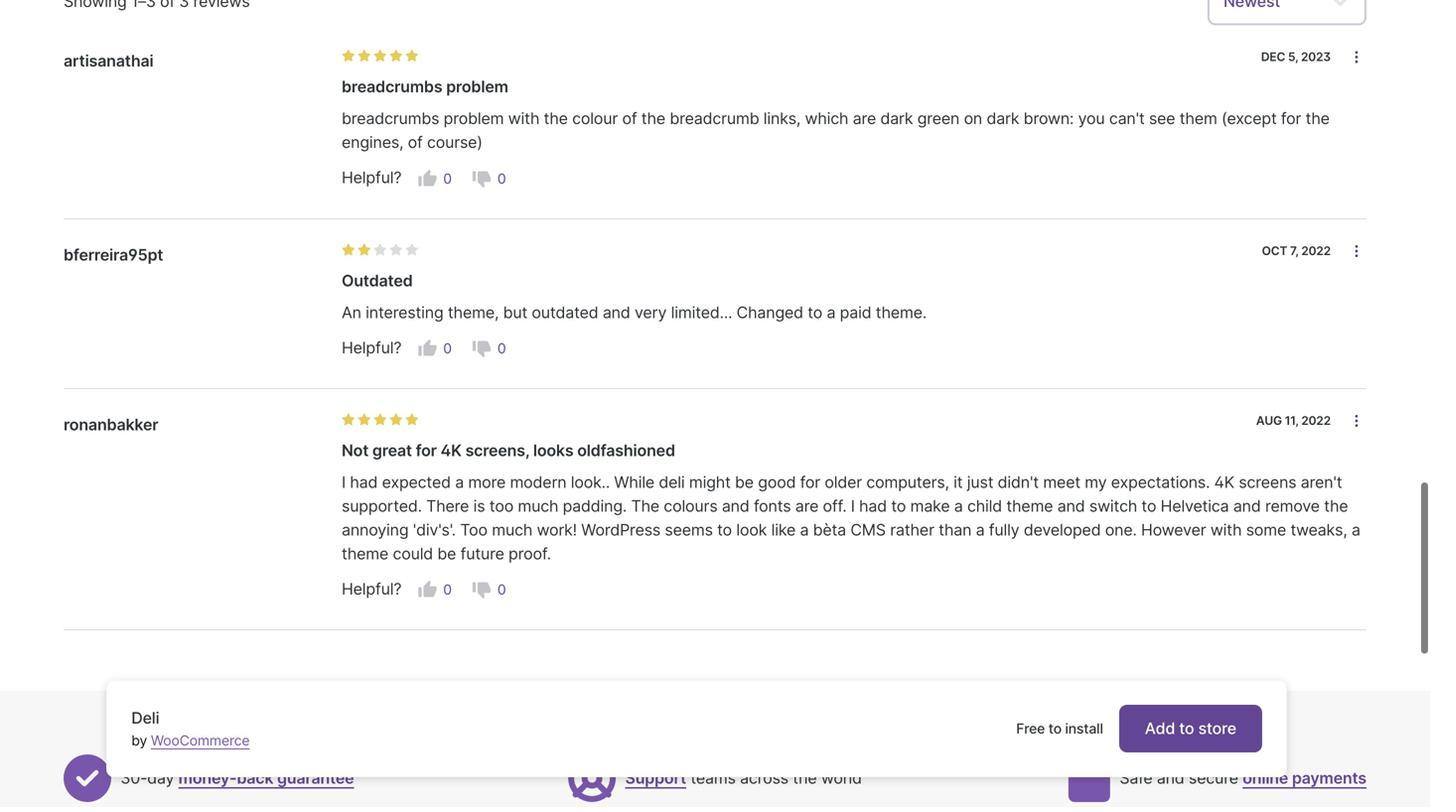 Task type: locate. For each thing, give the bounding box(es) containing it.
deli
[[659, 473, 685, 492]]

1 vertical spatial i
[[851, 497, 855, 516]]

breadcrumbs for breadcrumbs  problem with the colour of the breadcrumb links, which are dark green on dark brown: you can't see them (except for the engines, of course)
[[342, 109, 440, 128]]

0 for vote down image corresponding to a
[[498, 582, 506, 599]]

theme down 'didn't'
[[1007, 497, 1054, 516]]

0 vertical spatial i
[[342, 473, 346, 492]]

1 horizontal spatial of
[[622, 109, 637, 128]]

1 vertical spatial rate product 5 stars image
[[405, 413, 419, 427]]

1 rate product 4 stars image from the top
[[389, 49, 403, 63]]

1 vertical spatial breadcrumbs
[[342, 109, 440, 128]]

look
[[737, 521, 767, 540]]

1 helpful? from the top
[[342, 168, 402, 188]]

1 vertical spatial 4k
[[1215, 473, 1235, 492]]

0 vertical spatial rate product 2 stars image
[[358, 49, 372, 63]]

dark
[[881, 109, 914, 128], [987, 109, 1020, 128]]

0 vertical spatial for
[[1282, 109, 1302, 128]]

an interesting theme, but outdated and very limited... changed to a paid theme.
[[342, 303, 927, 322]]

2 vertical spatial helpful?
[[342, 580, 402, 599]]

a left paid
[[827, 303, 836, 322]]

0 right vote up icon at the left top
[[443, 170, 452, 187]]

0 vertical spatial vote up image
[[418, 339, 437, 359]]

2 rate product 1 star image from the top
[[342, 413, 356, 427]]

1 vote down image from the top
[[472, 339, 492, 359]]

didn't
[[998, 473, 1039, 492]]

colours
[[664, 497, 718, 516]]

oldfashioned
[[578, 441, 676, 460]]

an
[[342, 303, 362, 322]]

had up the supported.
[[350, 473, 378, 492]]

1 rate product 1 star image from the top
[[342, 49, 356, 63]]

1 vertical spatial are
[[796, 497, 819, 516]]

rate product 1 star image up not
[[342, 413, 356, 427]]

are inside i had expected a more modern look.. while deli might be good for older computers, it just didn't meet my expectations. 4k screens aren't supported. there is too much padding. the colours and fonts are off. i had to make a child theme and switch to helvetica and remove the annoying 'div's'. too much work!  wordpress seems to look like a bèta cms rather than a fully developed one. however with some tweaks, a theme could be future proof.
[[796, 497, 819, 516]]

modern
[[510, 473, 567, 492]]

on
[[964, 109, 983, 128]]

outdated
[[532, 303, 599, 322]]

1 horizontal spatial i
[[851, 497, 855, 516]]

the right colour
[[642, 109, 666, 128]]

helpful? down engines, on the top of page
[[342, 168, 402, 188]]

vote up image down interesting
[[418, 339, 437, 359]]

day
[[147, 769, 174, 789]]

much down too
[[492, 521, 533, 540]]

2 breadcrumbs from the top
[[342, 109, 440, 128]]

rate product 3 stars image
[[374, 243, 388, 257], [374, 413, 388, 427]]

1 vertical spatial rate product 4 stars image
[[389, 413, 403, 427]]

i right off.
[[851, 497, 855, 516]]

rate product 4 stars image right rate product 3 stars icon
[[389, 49, 403, 63]]

vote down image
[[472, 339, 492, 359], [472, 580, 492, 600]]

and up developed
[[1058, 497, 1086, 516]]

course)
[[427, 133, 483, 152]]

open options menu image right oct 7, 2022
[[1349, 243, 1365, 259]]

support teams across the world
[[625, 769, 862, 789]]

0 vertical spatial vote down image
[[472, 339, 492, 359]]

1 horizontal spatial dark
[[987, 109, 1020, 128]]

None field
[[1208, 0, 1367, 25]]

2 horizontal spatial for
[[1282, 109, 1302, 128]]

rate product 4 stars image
[[389, 243, 403, 257]]

theme down annoying
[[342, 544, 389, 564]]

to down expectations.
[[1142, 497, 1157, 516]]

angle down image
[[1331, 0, 1351, 13]]

2022 for an interesting theme, but outdated and very limited... changed to a paid theme.
[[1302, 244, 1331, 258]]

0 vertical spatial are
[[853, 109, 877, 128]]

rate product 2 stars image for not great for 4k screens, looks oldfashioned
[[358, 413, 372, 427]]

and up 'some'
[[1234, 497, 1262, 516]]

could
[[393, 544, 433, 564]]

bèta
[[813, 521, 847, 540]]

4k left screens,
[[441, 441, 462, 460]]

0 vertical spatial with
[[508, 109, 540, 128]]

one.
[[1106, 521, 1137, 540]]

are left off.
[[796, 497, 819, 516]]

rather
[[890, 521, 935, 540]]

open options menu image right the 2023
[[1349, 49, 1365, 65]]

rate product 2 stars image right rate product 1 star image
[[358, 243, 372, 257]]

1 rate product 5 stars image from the top
[[405, 243, 419, 257]]

just
[[968, 473, 994, 492]]

rate product 4 stars image up great
[[389, 413, 403, 427]]

1 vertical spatial vote up image
[[418, 580, 437, 600]]

rate product 5 stars image
[[405, 243, 419, 257], [405, 413, 419, 427]]

across
[[740, 769, 789, 789]]

to left paid
[[808, 303, 823, 322]]

0 vertical spatial problem
[[446, 77, 509, 96]]

money-
[[179, 769, 237, 789]]

1 horizontal spatial had
[[860, 497, 887, 516]]

1 vertical spatial had
[[860, 497, 887, 516]]

add to store
[[1145, 719, 1237, 739]]

artisanathai
[[64, 51, 154, 71]]

be left good
[[735, 473, 754, 492]]

1 vertical spatial theme
[[342, 544, 389, 564]]

breadcrumbs for breadcrumbs problem
[[342, 77, 443, 96]]

1 horizontal spatial 4k
[[1215, 473, 1235, 492]]

1 horizontal spatial for
[[801, 473, 821, 492]]

with left colour
[[508, 109, 540, 128]]

1 vertical spatial helpful?
[[342, 338, 402, 358]]

oct 7, 2022
[[1263, 244, 1331, 258]]

open options menu image for an interesting theme, but outdated and very limited... changed to a paid theme.
[[1349, 243, 1365, 259]]

2 vertical spatial for
[[801, 473, 821, 492]]

vote down image down future
[[472, 580, 492, 600]]

and
[[603, 303, 631, 322], [722, 497, 750, 516], [1058, 497, 1086, 516], [1234, 497, 1262, 516], [1157, 769, 1185, 789]]

2 vote down image from the top
[[472, 580, 492, 600]]

breadcrumb
[[670, 109, 760, 128]]

0 for vote down image for but
[[498, 340, 506, 357]]

rate product 1 star image
[[342, 243, 356, 257]]

0 horizontal spatial had
[[350, 473, 378, 492]]

0 vertical spatial helpful?
[[342, 168, 402, 188]]

for left older
[[801, 473, 821, 492]]

add to store link
[[1120, 705, 1263, 753]]

helpful? down an on the left top of page
[[342, 338, 402, 358]]

to left look
[[718, 521, 732, 540]]

vote up image
[[418, 339, 437, 359], [418, 580, 437, 600]]

0 horizontal spatial 4k
[[441, 441, 462, 460]]

1 2022 from the top
[[1302, 244, 1331, 258]]

dark left green
[[881, 109, 914, 128]]

be down 'div's'.
[[438, 544, 456, 564]]

add
[[1145, 719, 1176, 739]]

1 vote up image from the top
[[418, 339, 437, 359]]

by
[[131, 733, 147, 750]]

0 horizontal spatial for
[[416, 441, 437, 460]]

not great for 4k screens, looks oldfashioned
[[342, 441, 676, 460]]

vote down image down theme,
[[472, 339, 492, 359]]

had up cms
[[860, 497, 887, 516]]

safe and secure online payments
[[1120, 769, 1367, 789]]

store
[[1199, 719, 1237, 739]]

2022 right 11, at the bottom right of page
[[1302, 414, 1331, 428]]

1 horizontal spatial be
[[735, 473, 754, 492]]

expectations.
[[1112, 473, 1211, 492]]

helvetica
[[1161, 497, 1230, 516]]

0 horizontal spatial of
[[408, 133, 423, 152]]

1 vertical spatial rate product 3 stars image
[[374, 413, 388, 427]]

2 rate product 5 stars image from the top
[[405, 413, 419, 427]]

look..
[[571, 473, 610, 492]]

to right add
[[1180, 719, 1195, 739]]

of up vote up icon at the left top
[[408, 133, 423, 152]]

breadcrumbs up engines, on the top of page
[[342, 109, 440, 128]]

i had expected a more modern look.. while deli might be good for older computers, it just didn't meet my expectations. 4k screens aren't supported. there is too much padding. the colours and fonts are off. i had to make a child theme and switch to helvetica and remove the annoying 'div's'. too much work!  wordpress seems to look like a bèta cms rather than a fully developed one. however with some tweaks, a theme could be future proof.
[[342, 473, 1361, 564]]

of right colour
[[622, 109, 637, 128]]

0 vertical spatial rate product 1 star image
[[342, 49, 356, 63]]

work!
[[537, 521, 577, 540]]

for up expected
[[416, 441, 437, 460]]

rate product 2 stars image for outdated
[[358, 243, 372, 257]]

with down helvetica on the bottom of the page
[[1211, 521, 1242, 540]]

deli
[[131, 709, 159, 728]]

rate product 3 stars image left rate product 4 stars image
[[374, 243, 388, 257]]

back
[[237, 769, 274, 789]]

install
[[1066, 721, 1104, 738]]

rate product 5 stars image right rate product 4 stars image
[[405, 243, 419, 257]]

2 rate product 2 stars image from the top
[[358, 243, 372, 257]]

are
[[853, 109, 877, 128], [796, 497, 819, 516]]

for right (except
[[1282, 109, 1302, 128]]

money-back guarantee link
[[179, 769, 354, 789]]

dark right the on
[[987, 109, 1020, 128]]

2 2022 from the top
[[1302, 414, 1331, 428]]

and right the safe
[[1157, 769, 1185, 789]]

problem
[[446, 77, 509, 96], [444, 109, 504, 128]]

0 horizontal spatial with
[[508, 109, 540, 128]]

4k inside i had expected a more modern look.. while deli might be good for older computers, it just didn't meet my expectations. 4k screens aren't supported. there is too much padding. the colours and fonts are off. i had to make a child theme and switch to helvetica and remove the annoying 'div's'. too much work!  wordpress seems to look like a bèta cms rather than a fully developed one. however with some tweaks, a theme could be future proof.
[[1215, 473, 1235, 492]]

i down not
[[342, 473, 346, 492]]

1 rate product 2 stars image from the top
[[358, 49, 372, 63]]

rate product 2 stars image
[[358, 49, 372, 63], [358, 243, 372, 257], [358, 413, 372, 427]]

1 vertical spatial rate product 2 stars image
[[358, 243, 372, 257]]

breadcrumbs inside 'breadcrumbs  problem with the colour of the breadcrumb links, which are dark green on dark brown: you can't see them (except for the engines, of course)'
[[342, 109, 440, 128]]

0 for vote down icon
[[498, 170, 506, 187]]

1 vertical spatial vote down image
[[472, 580, 492, 600]]

0 down 'div's'.
[[443, 582, 452, 599]]

rate product 4 stars image for problem
[[389, 49, 403, 63]]

2 open options menu image from the top
[[1349, 243, 1365, 259]]

oct
[[1263, 244, 1288, 258]]

vote up image for expected
[[418, 580, 437, 600]]

1 breadcrumbs from the top
[[342, 77, 443, 96]]

of
[[622, 109, 637, 128], [408, 133, 423, 152]]

1 vertical spatial much
[[492, 521, 533, 540]]

fully
[[989, 521, 1020, 540]]

0 horizontal spatial i
[[342, 473, 346, 492]]

open options menu image for breadcrumbs  problem with the colour of the breadcrumb links, which are dark green on dark brown: you can't see them (except for the engines, of course)
[[1349, 49, 1365, 65]]

to
[[808, 303, 823, 322], [892, 497, 906, 516], [1142, 497, 1157, 516], [718, 521, 732, 540], [1180, 719, 1195, 739], [1049, 721, 1062, 738]]

0 vertical spatial breadcrumbs
[[342, 77, 443, 96]]

rate product 3 stars image up great
[[374, 413, 388, 427]]

rate product 1 star image
[[342, 49, 356, 63], [342, 413, 356, 427]]

2 vertical spatial rate product 2 stars image
[[358, 413, 372, 427]]

0 down theme,
[[443, 340, 452, 357]]

rate product 5 stars image up great
[[405, 413, 419, 427]]

ronanbakker
[[64, 415, 158, 435]]

1 vertical spatial of
[[408, 133, 423, 152]]

1 vertical spatial open options menu image
[[1349, 243, 1365, 259]]

world
[[822, 769, 862, 789]]

a right like
[[800, 521, 809, 540]]

teams
[[691, 769, 736, 789]]

vote down image for a
[[472, 580, 492, 600]]

0 vertical spatial open options menu image
[[1349, 49, 1365, 65]]

rate product 2 stars image up not
[[358, 413, 372, 427]]

0 horizontal spatial are
[[796, 497, 819, 516]]

2 rate product 4 stars image from the top
[[389, 413, 403, 427]]

0
[[443, 170, 452, 187], [498, 170, 506, 187], [443, 340, 452, 357], [498, 340, 506, 357], [443, 582, 452, 599], [498, 582, 506, 599]]

0 horizontal spatial be
[[438, 544, 456, 564]]

vote up image
[[418, 169, 437, 189]]

1 vertical spatial 2022
[[1302, 414, 1331, 428]]

3 rate product 2 stars image from the top
[[358, 413, 372, 427]]

some
[[1247, 521, 1287, 540]]

3 helpful? from the top
[[342, 580, 402, 599]]

2 vote up image from the top
[[418, 580, 437, 600]]

child
[[968, 497, 1003, 516]]

0 vertical spatial rate product 5 stars image
[[405, 243, 419, 257]]

aug 11, 2022
[[1257, 414, 1331, 428]]

problem for breadcrumbs  problem with the colour of the breadcrumb links, which are dark green on dark brown: you can't see them (except for the engines, of course)
[[444, 109, 504, 128]]

helpful? down could
[[342, 580, 402, 599]]

0 right vote down icon
[[498, 170, 506, 187]]

rate product 3 stars image
[[374, 49, 388, 63]]

problem inside 'breadcrumbs  problem with the colour of the breadcrumb links, which are dark green on dark brown: you can't see them (except for the engines, of course)'
[[444, 109, 504, 128]]

1 horizontal spatial are
[[853, 109, 877, 128]]

2022 right 7,
[[1302, 244, 1331, 258]]

there
[[426, 497, 469, 516]]

0 vertical spatial of
[[622, 109, 637, 128]]

2 rate product 3 stars image from the top
[[374, 413, 388, 427]]

breadcrumbs down rate product 3 stars icon
[[342, 77, 443, 96]]

2 helpful? from the top
[[342, 338, 402, 358]]

are right which
[[853, 109, 877, 128]]

colour
[[572, 109, 618, 128]]

0 down future
[[498, 582, 506, 599]]

vote up image down could
[[418, 580, 437, 600]]

0 vertical spatial rate product 3 stars image
[[374, 243, 388, 257]]

1 open options menu image from the top
[[1349, 49, 1365, 65]]

4k up helvetica on the bottom of the page
[[1215, 473, 1235, 492]]

the left colour
[[544, 109, 568, 128]]

rate product 4 stars image
[[389, 49, 403, 63], [389, 413, 403, 427]]

open options menu image
[[1349, 49, 1365, 65], [1349, 243, 1365, 259]]

with
[[508, 109, 540, 128], [1211, 521, 1242, 540]]

0 vertical spatial rate product 4 stars image
[[389, 49, 403, 63]]

the
[[631, 497, 660, 516]]

the down aren't
[[1325, 497, 1349, 516]]

meet
[[1044, 473, 1081, 492]]

1 vertical spatial rate product 1 star image
[[342, 413, 356, 427]]

5,
[[1289, 50, 1299, 64]]

helpful? for an interesting theme, but outdated and very limited... changed to a paid theme.
[[342, 338, 402, 358]]

cms
[[851, 521, 886, 540]]

1 horizontal spatial with
[[1211, 521, 1242, 540]]

0 vertical spatial 2022
[[1302, 244, 1331, 258]]

1 horizontal spatial theme
[[1007, 497, 1054, 516]]

1 rate product 3 stars image from the top
[[374, 243, 388, 257]]

a
[[827, 303, 836, 322], [455, 473, 464, 492], [955, 497, 963, 516], [800, 521, 809, 540], [976, 521, 985, 540], [1352, 521, 1361, 540]]

rate product 1 star image left rate product 3 stars icon
[[342, 49, 356, 63]]

1 dark from the left
[[881, 109, 914, 128]]

1 vertical spatial with
[[1211, 521, 1242, 540]]

support link
[[625, 769, 687, 789]]

than
[[939, 521, 972, 540]]

1 vertical spatial problem
[[444, 109, 504, 128]]

2 dark from the left
[[987, 109, 1020, 128]]

0 horizontal spatial dark
[[881, 109, 914, 128]]

2022 for i had expected a more modern look.. while deli might be good for older computers, it just didn't meet my expectations. 4k screens aren't supported. there is too much padding. the colours and fonts are off. i had to make a child theme and switch to helvetica and remove the annoying 'div's'. too much work!  wordpress seems to look like a bèta cms rather than a fully developed one. however with some tweaks, a theme could be future proof.
[[1302, 414, 1331, 428]]

much down modern
[[518, 497, 559, 516]]

can't
[[1110, 109, 1145, 128]]

0 vertical spatial had
[[350, 473, 378, 492]]

changed
[[737, 303, 804, 322]]

online payments link
[[1243, 769, 1367, 789]]

rate product 2 stars image left rate product 3 stars icon
[[358, 49, 372, 63]]

0 down "but"
[[498, 340, 506, 357]]



Task type: vqa. For each thing, say whether or not it's contained in the screenshot.
Free
yes



Task type: describe. For each thing, give the bounding box(es) containing it.
however
[[1142, 521, 1207, 540]]

vote up image for theme,
[[418, 339, 437, 359]]

a up there
[[455, 473, 464, 492]]

theme,
[[448, 303, 499, 322]]

proof.
[[509, 544, 551, 564]]

with inside 'breadcrumbs  problem with the colour of the breadcrumb links, which are dark green on dark brown: you can't see them (except for the engines, of course)'
[[508, 109, 540, 128]]

wordpress
[[582, 521, 661, 540]]

dec 5, 2023
[[1262, 50, 1331, 64]]

limited...
[[671, 303, 733, 322]]

you
[[1079, 109, 1105, 128]]

0 vertical spatial much
[[518, 497, 559, 516]]

(except
[[1222, 109, 1277, 128]]

are inside 'breadcrumbs  problem with the colour of the breadcrumb links, which are dark green on dark brown: you can't see them (except for the engines, of course)'
[[853, 109, 877, 128]]

woocommerce link
[[151, 733, 250, 750]]

while
[[614, 473, 655, 492]]

a down it
[[955, 497, 963, 516]]

make
[[911, 497, 950, 516]]

a left fully
[[976, 521, 985, 540]]

to down the computers,
[[892, 497, 906, 516]]

for inside i had expected a more modern look.. while deli might be good for older computers, it just didn't meet my expectations. 4k screens aren't supported. there is too much padding. the colours and fonts are off. i had to make a child theme and switch to helvetica and remove the annoying 'div's'. too much work!  wordpress seems to look like a bèta cms rather than a fully developed one. however with some tweaks, a theme could be future proof.
[[801, 473, 821, 492]]

but
[[503, 303, 528, 322]]

interesting
[[366, 303, 444, 322]]

open options menu image
[[1349, 413, 1365, 429]]

7,
[[1291, 244, 1299, 258]]

supported.
[[342, 497, 422, 516]]

1 vertical spatial be
[[438, 544, 456, 564]]

helpful? for breadcrumbs  problem with the colour of the breadcrumb links, which are dark green on dark brown: you can't see them (except for the engines, of course)
[[342, 168, 402, 188]]

30-day money-back guarantee
[[121, 769, 354, 789]]

helpful? for i had expected a more modern look.. while deli might be good for older computers, it just didn't meet my expectations. 4k screens aren't supported. there is too much padding. the colours and fonts are off. i had to make a child theme and switch to helvetica and remove the annoying 'div's'. too much work!  wordpress seems to look like a bèta cms rather than a fully developed one. however with some tweaks, a theme could be future proof.
[[342, 580, 402, 599]]

computers,
[[867, 473, 950, 492]]

future
[[461, 544, 505, 564]]

support
[[625, 769, 687, 789]]

bferreira95pt
[[64, 245, 163, 265]]

breadcrumbs problem
[[342, 77, 509, 96]]

too
[[490, 497, 514, 516]]

not
[[342, 441, 369, 460]]

is
[[474, 497, 485, 516]]

0 vertical spatial be
[[735, 473, 754, 492]]

great
[[373, 441, 412, 460]]

links,
[[764, 109, 801, 128]]

seems
[[665, 521, 713, 540]]

paid
[[840, 303, 872, 322]]

secure
[[1189, 769, 1239, 789]]

switch
[[1090, 497, 1138, 516]]

guarantee
[[277, 769, 354, 789]]

0 for vote up icon at the left top
[[443, 170, 452, 187]]

rate product 5 stars image for outdated
[[405, 243, 419, 257]]

the left world
[[793, 769, 817, 789]]

engines,
[[342, 133, 404, 152]]

which
[[805, 109, 849, 128]]

vote down image for but
[[472, 339, 492, 359]]

safe
[[1120, 769, 1153, 789]]

rate product 3 stars image for outdated
[[374, 243, 388, 257]]

fonts
[[754, 497, 791, 516]]

more
[[468, 473, 506, 492]]

remove
[[1266, 497, 1320, 516]]

rate product 5 stars image for not great for 4k screens, looks oldfashioned
[[405, 413, 419, 427]]

free
[[1017, 721, 1046, 738]]

looks
[[533, 441, 574, 460]]

see
[[1150, 109, 1176, 128]]

screens
[[1239, 473, 1297, 492]]

a right 'tweaks,'
[[1352, 521, 1361, 540]]

off.
[[823, 497, 847, 516]]

expected
[[382, 473, 451, 492]]

aug
[[1257, 414, 1283, 428]]

'div's'.
[[413, 521, 456, 540]]

for inside 'breadcrumbs  problem with the colour of the breadcrumb links, which are dark green on dark brown: you can't see them (except for the engines, of course)'
[[1282, 109, 1302, 128]]

screens,
[[466, 441, 530, 460]]

rate product 1 star image for not great for 4k screens, looks oldfashioned
[[342, 413, 356, 427]]

the down the 2023
[[1306, 109, 1330, 128]]

brown:
[[1024, 109, 1074, 128]]

outdated
[[342, 271, 413, 290]]

1 vertical spatial for
[[416, 441, 437, 460]]

them
[[1180, 109, 1218, 128]]

online
[[1243, 769, 1289, 789]]

0 horizontal spatial theme
[[342, 544, 389, 564]]

rate product 2 stars image for breadcrumbs problem
[[358, 49, 372, 63]]

the inside i had expected a more modern look.. while deli might be good for older computers, it just didn't meet my expectations. 4k screens aren't supported. there is too much padding. the colours and fonts are off. i had to make a child theme and switch to helvetica and remove the annoying 'div's'. too much work!  wordpress seems to look like a bèta cms rather than a fully developed one. however with some tweaks, a theme could be future proof.
[[1325, 497, 1349, 516]]

annoying
[[342, 521, 409, 540]]

might
[[689, 473, 731, 492]]

payments
[[1293, 769, 1367, 789]]

dec
[[1262, 50, 1286, 64]]

older
[[825, 473, 862, 492]]

padding.
[[563, 497, 627, 516]]

it
[[954, 473, 963, 492]]

very
[[635, 303, 667, 322]]

11,
[[1285, 414, 1299, 428]]

to right free
[[1049, 721, 1062, 738]]

tweaks,
[[1291, 521, 1348, 540]]

and left 'very'
[[603, 303, 631, 322]]

good
[[758, 473, 796, 492]]

0 vertical spatial theme
[[1007, 497, 1054, 516]]

breadcrumbs  problem with the colour of the breadcrumb links, which are dark green on dark brown: you can't see them (except for the engines, of course)
[[342, 109, 1330, 152]]

woocommerce
[[151, 733, 250, 750]]

deli by woocommerce
[[131, 709, 250, 750]]

vote down image
[[472, 169, 492, 189]]

aren't
[[1301, 473, 1343, 492]]

too
[[460, 521, 488, 540]]

rate product 5 stars image
[[405, 49, 419, 63]]

0 vertical spatial 4k
[[441, 441, 462, 460]]

developed
[[1024, 521, 1101, 540]]

like
[[772, 521, 796, 540]]

problem for breadcrumbs problem
[[446, 77, 509, 96]]

free to install
[[1017, 721, 1104, 738]]

rate product 4 stars image for great
[[389, 413, 403, 427]]

rate product 1 star image for breadcrumbs problem
[[342, 49, 356, 63]]

with inside i had expected a more modern look.. while deli might be good for older computers, it just didn't meet my expectations. 4k screens aren't supported. there is too much padding. the colours and fonts are off. i had to make a child theme and switch to helvetica and remove the annoying 'div's'. too much work!  wordpress seems to look like a bèta cms rather than a fully developed one. however with some tweaks, a theme could be future proof.
[[1211, 521, 1242, 540]]

and up look
[[722, 497, 750, 516]]

rate product 3 stars image for not great for 4k screens, looks oldfashioned
[[374, 413, 388, 427]]



